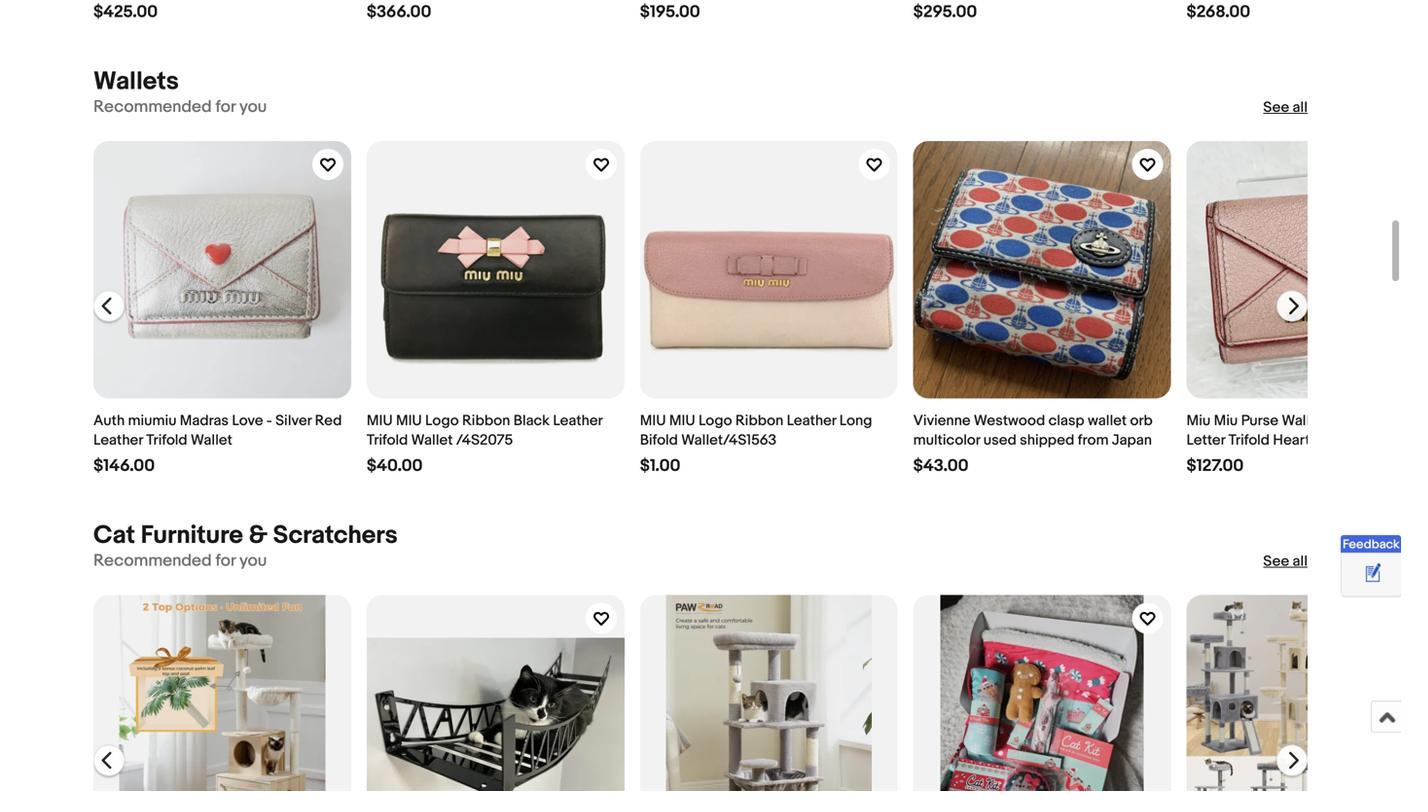 Task type: vqa. For each thing, say whether or not it's contained in the screenshot.
Leather within Auth miumiu Madras Love - Silver Red Leather Trifold Wallet $146.00
yes



Task type: describe. For each thing, give the bounding box(es) containing it.
recommended for you for cat furniture & scratchers
[[93, 551, 267, 571]]

$1.00
[[640, 456, 680, 476]]

furniture
[[141, 521, 243, 551]]

silver
[[275, 412, 312, 430]]

shipped
[[1020, 432, 1074, 449]]

trifold inside miu miu logo ribbon black leather trifold wallet /4s2075 $40.00
[[367, 432, 408, 449]]

1 miu from the left
[[1187, 412, 1211, 430]]

wallet inside miu miu purse wallet madras lov
[[1282, 412, 1323, 430]]

$146.00
[[93, 456, 155, 476]]

trifold inside auth miumiu madras love - silver red leather trifold wallet $146.00
[[146, 432, 187, 449]]

see all for cat furniture & scratchers
[[1263, 553, 1308, 570]]

miu miu logo ribbon black leather trifold wallet /4s2075 $40.00
[[367, 412, 602, 476]]

for for wallets
[[215, 97, 236, 117]]

for for cat furniture & scratchers
[[215, 551, 236, 571]]

lov
[[1379, 412, 1401, 430]]

recommended for you for wallets
[[93, 97, 267, 117]]

westwood
[[974, 412, 1045, 430]]

logo for /4s2075
[[425, 412, 459, 430]]

$295.00 link
[[913, 0, 1171, 22]]

wallets
[[93, 67, 179, 97]]

/4s2075
[[456, 432, 513, 449]]

wallet/4s1563
[[681, 432, 777, 449]]

4 miu from the left
[[669, 412, 695, 430]]

$268.00
[[1187, 2, 1250, 22]]

$366.00 link
[[367, 0, 624, 22]]

see all link for cat furniture & scratchers
[[1263, 552, 1308, 571]]

vivienne westwood clasp wallet orb multicolor used shipped from japan $43.00
[[913, 412, 1153, 476]]

recommended for wallets
[[93, 97, 212, 117]]

$195.00 text field
[[640, 2, 700, 22]]

purse
[[1241, 412, 1279, 430]]

multicolor
[[913, 432, 980, 449]]

you for wallets
[[239, 97, 267, 117]]

$40.00
[[367, 456, 423, 476]]

feedback
[[1343, 537, 1400, 552]]

$366.00 text field
[[367, 2, 431, 22]]

see for cat furniture & scratchers
[[1263, 553, 1289, 570]]

$295.00 text field
[[913, 2, 977, 22]]

$425.00 link
[[93, 0, 351, 22]]

1 miu from the left
[[367, 412, 393, 430]]

red
[[315, 412, 342, 430]]

see for wallets
[[1263, 99, 1289, 116]]

$425.00 text field
[[93, 2, 158, 22]]

madras inside auth miumiu madras love - silver red leather trifold wallet $146.00
[[180, 412, 229, 430]]

wallet inside auth miumiu madras love - silver red leather trifold wallet $146.00
[[191, 432, 232, 449]]

all for wallets
[[1293, 99, 1308, 116]]

$195.00 link
[[640, 0, 898, 22]]

$127.00 text field
[[1187, 456, 1244, 476]]

cat
[[93, 521, 135, 551]]

leather inside auth miumiu madras love - silver red leather trifold wallet $146.00
[[93, 432, 143, 449]]

$195.00
[[640, 2, 700, 22]]

all for cat furniture & scratchers
[[1293, 553, 1308, 570]]

love
[[232, 412, 263, 430]]

$43.00 text field
[[913, 456, 969, 476]]

leather inside 'miu miu logo ribbon leather long bifold wallet/4s1563 $1.00'
[[787, 412, 836, 430]]

3 miu from the left
[[640, 412, 666, 430]]

2 miu from the left
[[396, 412, 422, 430]]



Task type: locate. For each thing, give the bounding box(es) containing it.
wallet inside miu miu logo ribbon black leather trifold wallet /4s2075 $40.00
[[411, 432, 453, 449]]

2 recommended for you element from the top
[[93, 551, 267, 572]]

0 vertical spatial recommended
[[93, 97, 212, 117]]

1 horizontal spatial leather
[[553, 412, 602, 430]]

ribbon for $1.00
[[735, 412, 783, 430]]

madras inside miu miu purse wallet madras lov
[[1327, 412, 1376, 430]]

$43.00
[[913, 456, 969, 476]]

logo up wallet/4s1563
[[699, 412, 732, 430]]

you for cat furniture & scratchers
[[239, 551, 267, 571]]

2 all from the top
[[1293, 553, 1308, 570]]

recommended for cat furniture & scratchers
[[93, 551, 212, 571]]

logo inside miu miu logo ribbon black leather trifold wallet /4s2075 $40.00
[[425, 412, 459, 430]]

1 recommended for you element from the top
[[93, 97, 267, 118]]

recommended
[[93, 97, 212, 117], [93, 551, 212, 571]]

$425.00
[[93, 2, 158, 22]]

clasp
[[1048, 412, 1084, 430]]

0 vertical spatial see
[[1263, 99, 1289, 116]]

2 trifold from the left
[[367, 432, 408, 449]]

2 ribbon from the left
[[735, 412, 783, 430]]

leather down auth
[[93, 432, 143, 449]]

see
[[1263, 99, 1289, 116], [1263, 553, 1289, 570]]

madras
[[180, 412, 229, 430], [1327, 412, 1376, 430]]

2 madras from the left
[[1327, 412, 1376, 430]]

2 logo from the left
[[699, 412, 732, 430]]

miu miu purse wallet madras lov
[[1187, 412, 1401, 469]]

miu
[[367, 412, 393, 430], [396, 412, 422, 430], [640, 412, 666, 430], [669, 412, 695, 430]]

for left &
[[215, 551, 236, 571]]

trifold down miumiu
[[146, 432, 187, 449]]

1 you from the top
[[239, 97, 267, 117]]

logo
[[425, 412, 459, 430], [699, 412, 732, 430]]

0 horizontal spatial ribbon
[[462, 412, 510, 430]]

2 for from the top
[[215, 551, 236, 571]]

$146.00 text field
[[93, 456, 155, 476]]

cat furniture & scratchers
[[93, 521, 398, 551]]

0 horizontal spatial wallet
[[191, 432, 232, 449]]

&
[[249, 521, 268, 551]]

2 see all link from the top
[[1263, 552, 1308, 571]]

0 vertical spatial all
[[1293, 99, 1308, 116]]

for right the wallets
[[215, 97, 236, 117]]

japan
[[1112, 432, 1152, 449]]

1 vertical spatial for
[[215, 551, 236, 571]]

1 vertical spatial see all
[[1263, 553, 1308, 570]]

0 vertical spatial recommended for you
[[93, 97, 267, 117]]

1 horizontal spatial trifold
[[367, 432, 408, 449]]

ribbon
[[462, 412, 510, 430], [735, 412, 783, 430]]

0 vertical spatial see all
[[1263, 99, 1308, 116]]

ribbon inside miu miu logo ribbon black leather trifold wallet /4s2075 $40.00
[[462, 412, 510, 430]]

1 see all from the top
[[1263, 99, 1308, 116]]

0 horizontal spatial miu
[[1187, 412, 1211, 430]]

you
[[239, 97, 267, 117], [239, 551, 267, 571]]

vivienne
[[913, 412, 971, 430]]

$366.00
[[367, 2, 431, 22]]

see all link left feedback
[[1263, 552, 1308, 571]]

madras left lov
[[1327, 412, 1376, 430]]

scratchers
[[273, 521, 398, 551]]

ribbon up the '/4s2075' on the left of the page
[[462, 412, 510, 430]]

1 horizontal spatial miu
[[1214, 412, 1238, 430]]

wallet
[[1088, 412, 1127, 430]]

recommended for you element
[[93, 97, 267, 118], [93, 551, 267, 572]]

for
[[215, 97, 236, 117], [215, 551, 236, 571]]

1 all from the top
[[1293, 99, 1308, 116]]

recommended for you element for wallets
[[93, 97, 267, 118]]

1 madras from the left
[[180, 412, 229, 430]]

wallet
[[1282, 412, 1323, 430], [191, 432, 232, 449], [411, 432, 453, 449]]

bifold
[[640, 432, 678, 449]]

$40.00 text field
[[367, 456, 423, 476]]

logo up the '/4s2075' on the left of the page
[[425, 412, 459, 430]]

0 vertical spatial see all link
[[1263, 98, 1308, 117]]

$1.00 text field
[[640, 456, 680, 476]]

$268.00 text field
[[1187, 2, 1250, 22]]

logo for $1.00
[[699, 412, 732, 430]]

1 see from the top
[[1263, 99, 1289, 116]]

wallet up $40.00 on the left of page
[[411, 432, 453, 449]]

2 horizontal spatial leather
[[787, 412, 836, 430]]

1 vertical spatial you
[[239, 551, 267, 571]]

all
[[1293, 99, 1308, 116], [1293, 553, 1308, 570]]

0 horizontal spatial madras
[[180, 412, 229, 430]]

orb
[[1130, 412, 1153, 430]]

1 vertical spatial see all link
[[1263, 552, 1308, 571]]

1 vertical spatial see
[[1263, 553, 1289, 570]]

recommended for you
[[93, 97, 267, 117], [93, 551, 267, 571]]

see all link for wallets
[[1263, 98, 1308, 117]]

1 horizontal spatial madras
[[1327, 412, 1376, 430]]

0 vertical spatial for
[[215, 97, 236, 117]]

0 horizontal spatial leather
[[93, 432, 143, 449]]

-
[[266, 412, 272, 430]]

miu up $127.00 at the bottom right
[[1187, 412, 1211, 430]]

black
[[513, 412, 550, 430]]

miumiu
[[128, 412, 177, 430]]

leather right black
[[553, 412, 602, 430]]

logo inside 'miu miu logo ribbon leather long bifold wallet/4s1563 $1.00'
[[699, 412, 732, 430]]

$127.00
[[1187, 456, 1244, 476]]

1 horizontal spatial wallet
[[411, 432, 453, 449]]

recommended for you element for cat furniture & scratchers
[[93, 551, 267, 572]]

long
[[839, 412, 872, 430]]

1 for from the top
[[215, 97, 236, 117]]

2 recommended for you from the top
[[93, 551, 267, 571]]

0 vertical spatial recommended for you element
[[93, 97, 267, 118]]

leather inside miu miu logo ribbon black leather trifold wallet /4s2075 $40.00
[[553, 412, 602, 430]]

$268.00 link
[[1187, 0, 1401, 22]]

1 vertical spatial recommended
[[93, 551, 212, 571]]

see all for wallets
[[1263, 99, 1308, 116]]

1 horizontal spatial logo
[[699, 412, 732, 430]]

ribbon for /4s2075
[[462, 412, 510, 430]]

1 vertical spatial recommended for you element
[[93, 551, 267, 572]]

miu left purse
[[1214, 412, 1238, 430]]

cat furniture & scratchers link
[[93, 521, 398, 551]]

leather left long
[[787, 412, 836, 430]]

see all link
[[1263, 98, 1308, 117], [1263, 552, 1308, 571]]

auth miumiu madras love - silver red leather trifold wallet $146.00
[[93, 412, 342, 476]]

see all
[[1263, 99, 1308, 116], [1263, 553, 1308, 570]]

see all link down $268.00 link at the top of the page
[[1263, 98, 1308, 117]]

ribbon up wallet/4s1563
[[735, 412, 783, 430]]

0 horizontal spatial trifold
[[146, 432, 187, 449]]

1 logo from the left
[[425, 412, 459, 430]]

miu
[[1187, 412, 1211, 430], [1214, 412, 1238, 430]]

1 ribbon from the left
[[462, 412, 510, 430]]

2 horizontal spatial wallet
[[1282, 412, 1323, 430]]

leather
[[553, 412, 602, 430], [787, 412, 836, 430], [93, 432, 143, 449]]

trifold
[[146, 432, 187, 449], [367, 432, 408, 449]]

wallet right purse
[[1282, 412, 1323, 430]]

wallet down 'love'
[[191, 432, 232, 449]]

1 vertical spatial recommended for you
[[93, 551, 267, 571]]

ribbon inside 'miu miu logo ribbon leather long bifold wallet/4s1563 $1.00'
[[735, 412, 783, 430]]

2 recommended from the top
[[93, 551, 212, 571]]

1 recommended from the top
[[93, 97, 212, 117]]

$295.00
[[913, 2, 977, 22]]

from
[[1078, 432, 1109, 449]]

miu miu logo ribbon leather long bifold wallet/4s1563 $1.00
[[640, 412, 872, 476]]

0 horizontal spatial logo
[[425, 412, 459, 430]]

1 vertical spatial all
[[1293, 553, 1308, 570]]

1 see all link from the top
[[1263, 98, 1308, 117]]

used
[[983, 432, 1017, 449]]

2 see from the top
[[1263, 553, 1289, 570]]

1 trifold from the left
[[146, 432, 187, 449]]

0 vertical spatial you
[[239, 97, 267, 117]]

2 miu from the left
[[1214, 412, 1238, 430]]

wallets link
[[93, 67, 179, 97]]

madras left 'love'
[[180, 412, 229, 430]]

1 recommended for you from the top
[[93, 97, 267, 117]]

2 you from the top
[[239, 551, 267, 571]]

2 see all from the top
[[1263, 553, 1308, 570]]

auth
[[93, 412, 125, 430]]

1 horizontal spatial ribbon
[[735, 412, 783, 430]]

trifold up $40.00 on the left of page
[[367, 432, 408, 449]]



